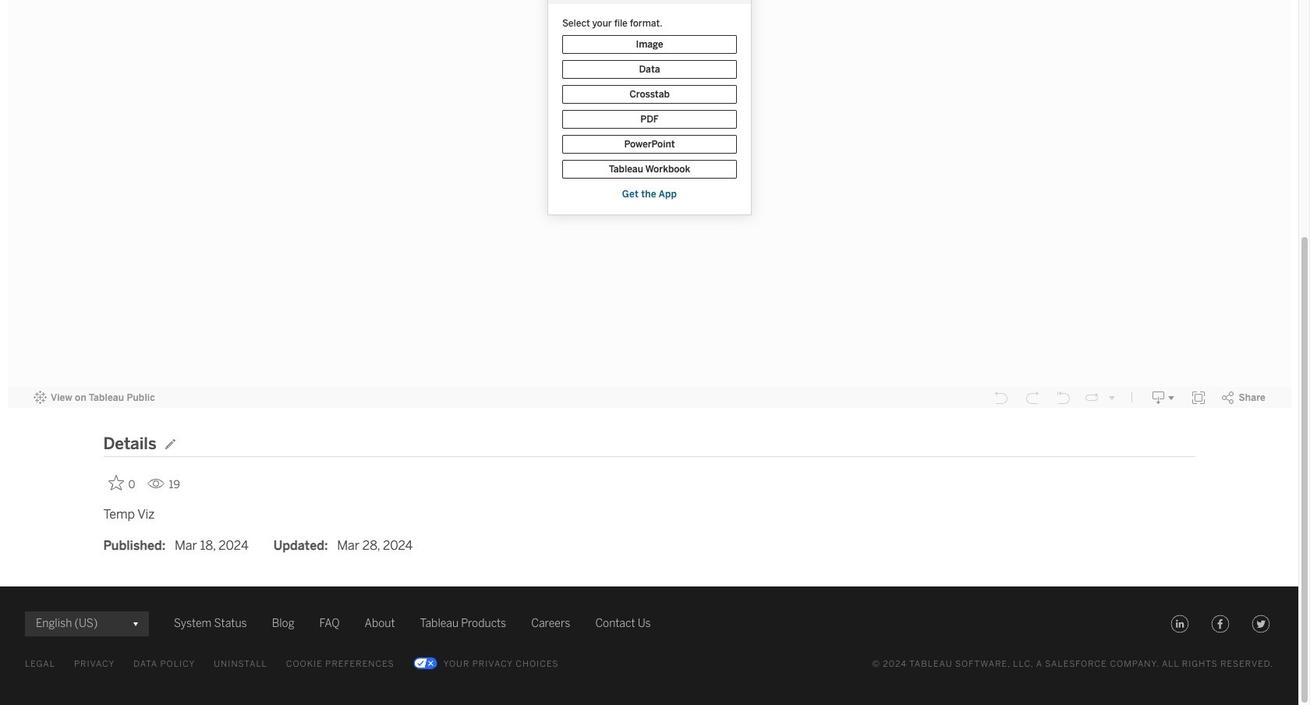 Task type: vqa. For each thing, say whether or not it's contained in the screenshot.
Add Favorite ICON
yes



Task type: describe. For each thing, give the bounding box(es) containing it.
Add Favorite button
[[103, 470, 141, 496]]

selected language element
[[36, 612, 138, 637]]

add favorite image
[[108, 475, 124, 491]]



